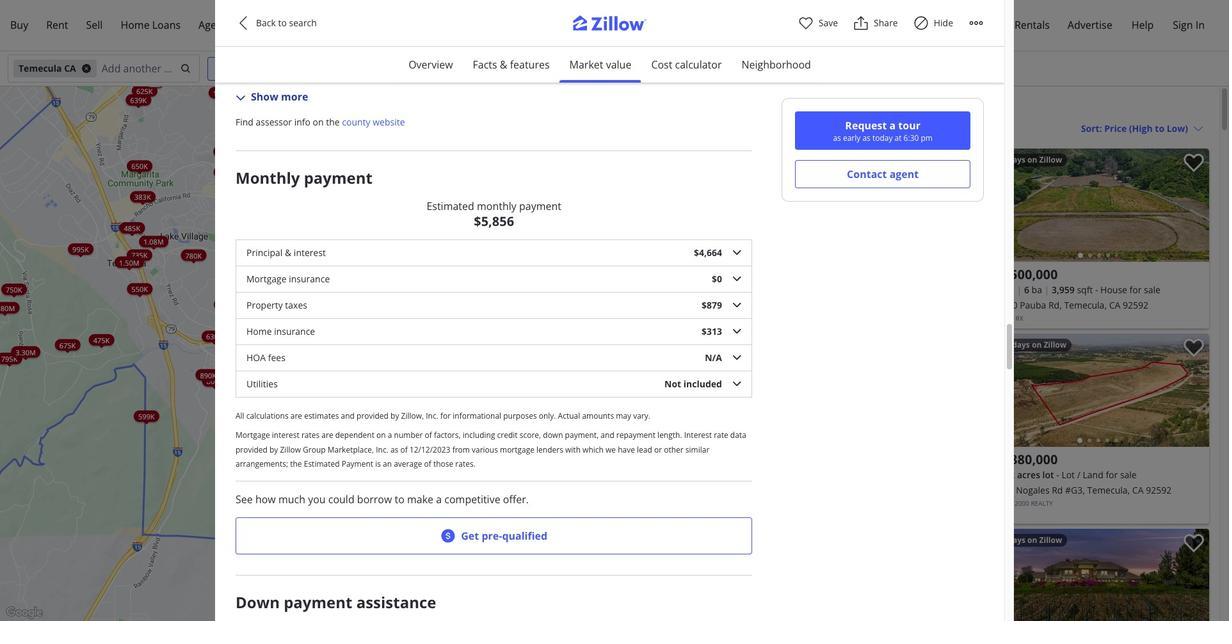 Task type: describe. For each thing, give the bounding box(es) containing it.
- house for sale
[[1096, 284, 1161, 296]]

n/a
[[705, 351, 722, 364]]

chevron left image inside property images, use arrow keys to navigate, image 1 of 5 group
[[993, 383, 1009, 398]]

670k
[[268, 332, 285, 342]]

zillow inside mortgage interest rates are dependent on a number of factors, including credit score, down payment, and repayment length. interest rate data provided by zillow group marketplace, inc. as of
[[280, 444, 301, 455]]

neighborhood
[[742, 58, 811, 72]]

request
[[845, 118, 887, 133]]

/
[[1077, 469, 1081, 481]]

1 horizontal spatial 550k link
[[236, 366, 261, 378]]

property images, use arrow keys to navigate, image 1 of 5 group
[[987, 334, 1210, 450]]

mortgage for mortgage interest rates are dependent on a number of factors, including credit score, down payment, and repayment length. interest rate data provided by zillow group marketplace, inc. as of
[[236, 430, 270, 441]]

0 horizontal spatial 1.50m link
[[115, 256, 144, 268]]

a inside mortgage interest rates are dependent on a number of factors, including credit score, down payment, and repayment length. interest rate data provided by zillow group marketplace, inc. as of
[[388, 430, 392, 441]]

all
[[236, 410, 244, 421]]

630k
[[206, 331, 223, 341]]

1 horizontal spatial units
[[649, 506, 665, 515]]

& for facts
[[500, 58, 507, 72]]

rd
[[1052, 484, 1063, 496]]

2022
[[236, 27, 259, 41]]

671k
[[379, 366, 395, 376]]

688k link
[[217, 165, 242, 176]]

1 horizontal spatial 639k
[[283, 262, 300, 272]]

0 vertical spatial chevron left image
[[236, 15, 251, 31]]

sign
[[1173, 18, 1193, 32]]

2 vertical spatial a
[[436, 492, 442, 506]]

sale inside $5,880,000 48.52 acres lot - lot / land for sale
[[1120, 469, 1137, 481]]

0 vertical spatial -
[[1096, 284, 1098, 296]]

699k
[[341, 336, 358, 345]]

1 vertical spatial 795k link
[[0, 352, 22, 364]]

36400 de portola rd, temecula, ca 92592 image
[[759, 149, 982, 262]]

chevron left image for 80 days on zillow
[[766, 198, 781, 213]]

$5,880,000
[[992, 451, 1058, 468]]

filters element
[[0, 51, 1229, 86]]

as inside mortgage interest rates are dependent on a number of factors, including credit score, down payment, and repayment length. interest rate data provided by zillow group marketplace, inc. as of
[[391, 444, 398, 455]]

save this home image
[[1184, 339, 1204, 358]]

+35.3%
[[627, 27, 661, 41]]

1 horizontal spatial 875k link
[[412, 312, 437, 324]]

1 horizontal spatial 800k
[[270, 90, 286, 99]]

payment for monthly payment
[[304, 167, 373, 188]]

1 vertical spatial of
[[400, 444, 408, 455]]

ca inside 39100 pauba rd, temecula, ca 92592 realty rx
[[1109, 299, 1121, 311]]

3d for 1.08m
[[370, 237, 376, 243]]

1 vertical spatial 3d tour link
[[357, 370, 387, 387]]

chevron down image for $879
[[733, 300, 742, 310]]

more
[[281, 90, 308, 104]]

0 vertical spatial of
[[425, 430, 432, 441]]

units inside 180k 3d tour 4 units
[[240, 152, 256, 161]]

show
[[251, 90, 279, 104]]

3d for 724k
[[228, 368, 234, 374]]

calculator
[[675, 58, 722, 72]]

an
[[383, 459, 392, 470]]

845k link
[[297, 429, 323, 440]]

rate
[[714, 430, 729, 441]]

1 horizontal spatial 825k
[[412, 311, 428, 321]]

lot
[[1062, 469, 1075, 481]]

3d inside 180k 3d tour 4 units
[[244, 146, 250, 152]]

& for principal
[[285, 246, 291, 259]]

0 horizontal spatial are
[[291, 410, 302, 421]]

- inside $5,880,000 48.52 acres lot - lot / land for sale
[[1057, 469, 1060, 481]]

1 horizontal spatial as
[[833, 133, 841, 143]]

180k
[[226, 151, 242, 161]]

980k
[[607, 239, 624, 249]]

905k
[[264, 88, 281, 98]]

688k
[[221, 166, 237, 176]]

chevron down image left cost
[[635, 63, 646, 74]]

main content containing temecula ca luxury homes
[[749, 86, 1220, 621]]

number
[[394, 430, 423, 441]]

1 horizontal spatial to
[[395, 492, 405, 506]]

550k inside new 550k
[[312, 293, 328, 303]]

back to search
[[256, 17, 317, 29]]

0 los nogales rd #g3, temecula, ca 92592 image
[[987, 334, 1210, 447]]

chevron right image
[[1188, 383, 1203, 398]]

$520,331
[[580, 56, 624, 70]]

estimated inside "estimated monthly payment $5,856"
[[427, 199, 474, 213]]

48.52
[[992, 469, 1015, 481]]

contact
[[847, 167, 887, 181]]

monthly
[[236, 167, 300, 188]]

4.00m
[[524, 262, 544, 272]]

2 horizontal spatial 1.50m link
[[263, 311, 292, 322]]

640k
[[273, 116, 290, 125]]

0 horizontal spatial link
[[221, 128, 252, 145]]

chevron left image for 68 days on zillow
[[993, 578, 1009, 593]]

0 vertical spatial 639k
[[130, 95, 147, 104]]

chevron down image for $313
[[733, 327, 742, 336]]

995k
[[72, 244, 89, 254]]

795k for 795k link to the bottom
[[1, 353, 18, 363]]

realty inside 0 los nogales rd #g3, temecula, ca 92592 remax 2000 realty
[[1031, 499, 1053, 508]]

property images, use arrow keys to navigate, image 1 of 41 group
[[987, 149, 1210, 265]]

2 horizontal spatial 550k link
[[300, 289, 326, 301]]

with
[[565, 444, 581, 455]]

finder
[[229, 18, 257, 32]]

estimated inside from various mortgage lenders with which we have lead or other similar arrangements; the estimated payment is an average of those rates.
[[304, 459, 340, 470]]

1 horizontal spatial 639k link
[[279, 261, 304, 273]]

0 vertical spatial the
[[326, 116, 340, 128]]

1.25m link
[[464, 149, 493, 161]]

plus image
[[718, 557, 732, 570]]

competitive
[[445, 492, 501, 506]]

help link
[[1123, 10, 1163, 40]]

heart image
[[798, 15, 814, 31]]

759k
[[358, 256, 374, 266]]

ca left the luxury
[[825, 99, 842, 116]]

zillow for 490 days on zillow
[[1044, 339, 1067, 350]]

615k
[[266, 248, 282, 257]]

275k
[[421, 409, 437, 418]]

mortgage insurance
[[247, 273, 330, 285]]

days for 80
[[780, 154, 798, 165]]

sqft
[[1077, 284, 1093, 296]]

provided inside mortgage interest rates are dependent on a number of factors, including credit score, down payment, and repayment length. interest rate data provided by zillow group marketplace, inc. as of
[[236, 444, 268, 455]]

actual
[[558, 410, 580, 421]]

0 horizontal spatial 625k link
[[132, 85, 157, 96]]

1.50m for 1.50m link to the right
[[267, 312, 288, 321]]

or
[[654, 444, 662, 455]]

849k
[[349, 341, 365, 350]]

property images, use arrow keys to navigate, image 1 of 69 group
[[987, 529, 1210, 621]]

1 horizontal spatial sale
[[1144, 284, 1161, 296]]

insurance for mortgage insurance
[[289, 273, 330, 285]]

1.10m link
[[419, 345, 448, 357]]

0 horizontal spatial 800k link
[[202, 375, 227, 386]]

1.90m link
[[289, 188, 318, 199]]

0 vertical spatial 790k link
[[341, 437, 366, 448]]

0 horizontal spatial 650k link
[[127, 160, 152, 171]]

585k
[[248, 396, 264, 406]]

490 days on zillow
[[997, 339, 1067, 350]]

temecula, inside 39100 pauba rd, temecula, ca 92592 realty rx
[[1064, 299, 1107, 311]]

1 horizontal spatial 800k link
[[265, 89, 290, 100]]

2 units
[[643, 506, 665, 515]]

724k
[[224, 374, 241, 383]]

750k
[[6, 284, 22, 294]]

lead
[[637, 444, 652, 455]]

chevron right image for 80 days on zillow
[[960, 198, 976, 213]]

$6,457
[[408, 56, 440, 70]]

2.25m link
[[365, 168, 394, 179]]

save button
[[798, 15, 838, 31]]

0 vertical spatial 790k
[[345, 438, 362, 447]]

129 results
[[762, 122, 809, 134]]

property
[[247, 299, 283, 311]]

0 horizontal spatial and
[[341, 410, 355, 421]]

temecula for temecula ca luxury homes
[[762, 99, 822, 116]]

find assessor info on the county website
[[236, 116, 405, 128]]

92592 inside 39100 pauba rd, temecula, ca 92592 realty rx
[[1123, 299, 1149, 311]]

new for 615k
[[279, 242, 289, 248]]

725k
[[363, 261, 379, 271]]

799k
[[310, 264, 326, 274]]

chevron down image inside show more "button"
[[236, 93, 246, 103]]

0 vertical spatial 1.50m link
[[209, 87, 238, 98]]

2 horizontal spatial as
[[863, 133, 871, 143]]

on for 490
[[1032, 339, 1042, 350]]

pm
[[921, 133, 933, 143]]

estimated monthly payment $5,856
[[427, 199, 562, 230]]

skip link list tab list
[[398, 47, 821, 83]]

699k link
[[337, 335, 362, 346]]

more image
[[969, 15, 984, 31]]

acres
[[1017, 469, 1041, 481]]

tour inside 180k 3d tour 4 units
[[251, 146, 263, 152]]

zillow logo image
[[563, 15, 666, 38]]

980k 995k
[[72, 239, 624, 254]]

669k
[[292, 401, 308, 411]]

759k link
[[353, 255, 379, 267]]

days for 68
[[1008, 535, 1026, 546]]

contact agent button
[[796, 160, 971, 188]]

zillow for 68 days on zillow
[[1040, 535, 1062, 546]]

$879
[[702, 299, 722, 311]]

1 vertical spatial link
[[354, 239, 385, 257]]

chevron down image for not included
[[733, 379, 742, 389]]

new for 550k
[[325, 287, 335, 293]]

0 vertical spatial 3d tour link
[[358, 236, 393, 253]]

1 vertical spatial 800k
[[299, 288, 316, 298]]

0 horizontal spatial 800k
[[207, 376, 223, 385]]

tour for 724k
[[235, 368, 248, 374]]

ba
[[1032, 284, 1042, 296]]

0 vertical spatial 795k link
[[309, 242, 335, 253]]

on inside mortgage interest rates are dependent on a number of factors, including credit score, down payment, and repayment length. interest rate data provided by zillow group marketplace, inc. as of
[[377, 430, 386, 441]]

temecula ca
[[19, 62, 76, 74]]

search image
[[181, 63, 191, 74]]

nogales
[[1016, 484, 1050, 496]]

to inside back to search link
[[278, 17, 287, 29]]

1 vertical spatial 875k link
[[341, 394, 366, 406]]

995k link
[[68, 243, 93, 255]]

payment inside "estimated monthly payment $5,856"
[[519, 199, 562, 213]]

485k
[[124, 223, 140, 232]]

qualified
[[502, 529, 548, 543]]

tour for 540k
[[244, 353, 257, 359]]

get pre-qualified
[[461, 529, 548, 543]]

market value button
[[559, 47, 642, 83]]

475k
[[93, 335, 110, 344]]

tour for 1.08m
[[378, 237, 390, 243]]

383k link
[[130, 191, 155, 202]]

1 horizontal spatial provided
[[357, 410, 389, 421]]

home for home loans
[[121, 18, 150, 32]]

show more
[[251, 90, 308, 104]]

540k
[[233, 359, 250, 368]]

mortgage for mortgage insurance
[[247, 273, 287, 285]]

various
[[472, 444, 498, 455]]

1 vertical spatial for
[[441, 410, 451, 421]]

1 horizontal spatial inc.
[[426, 410, 439, 421]]

agent
[[199, 18, 226, 32]]

725k link
[[358, 260, 384, 272]]

630k link
[[202, 330, 227, 342]]



Task type: vqa. For each thing, say whether or not it's contained in the screenshot.
11.0M link
yes



Task type: locate. For each thing, give the bounding box(es) containing it.
zillow,
[[401, 410, 424, 421]]

0 vertical spatial mortgage
[[247, 273, 287, 285]]

550k right taxes
[[312, 293, 328, 303]]

buy
[[10, 18, 28, 32]]

0 horizontal spatial 795k link
[[0, 352, 22, 364]]

625k for bottom 625k link
[[265, 264, 281, 274]]

650k link down the 725k link
[[348, 290, 374, 302]]

as right early on the right top of page
[[863, 133, 871, 143]]

tour for 780k
[[287, 158, 299, 164]]

599k
[[138, 411, 155, 421]]

as up an
[[391, 444, 398, 455]]

ca inside 0 los nogales rd #g3, temecula, ca 92592 remax 2000 realty
[[1133, 484, 1144, 496]]

inc. inside mortgage interest rates are dependent on a number of factors, including credit score, down payment, and repayment length. interest rate data provided by zillow group marketplace, inc. as of
[[376, 444, 389, 455]]

0 vertical spatial 825k
[[275, 89, 291, 99]]

home for home insurance
[[247, 325, 272, 337]]

0 vertical spatial for
[[1130, 284, 1142, 296]]

0 horizontal spatial 795k
[[1, 353, 18, 363]]

hide image
[[914, 15, 929, 31]]

chevron down image
[[635, 63, 646, 74], [733, 274, 742, 284], [733, 300, 742, 310], [733, 327, 742, 336], [733, 379, 742, 389]]

a
[[890, 118, 896, 133], [388, 430, 392, 441], [436, 492, 442, 506]]

599k link
[[134, 410, 159, 422]]

1 vertical spatial units
[[649, 506, 665, 515]]

by inside mortgage interest rates are dependent on a number of factors, including credit score, down payment, and repayment length. interest rate data provided by zillow group marketplace, inc. as of
[[270, 444, 278, 455]]

0 horizontal spatial inc.
[[376, 444, 389, 455]]

550k down 799k in the left of the page
[[305, 290, 321, 300]]

temecula for temecula ca
[[19, 62, 62, 74]]

1.50m left show at the top
[[213, 88, 233, 97]]

tour
[[251, 146, 263, 152], [287, 158, 299, 164], [378, 237, 390, 243], [244, 353, 257, 359], [235, 368, 248, 374], [372, 371, 385, 377], [352, 414, 365, 420]]

for inside $5,880,000 48.52 acres lot - lot / land for sale
[[1106, 469, 1118, 481]]

and inside mortgage interest rates are dependent on a number of factors, including credit score, down payment, and repayment length. interest rate data provided by zillow group marketplace, inc. as of
[[601, 430, 615, 441]]

chevron left image down the 68
[[993, 578, 1009, 593]]

1 vertical spatial mortgage
[[236, 430, 270, 441]]

temecula, inside 0 los nogales rd #g3, temecula, ca 92592 remax 2000 realty
[[1088, 484, 1130, 496]]

675k link
[[55, 339, 80, 350]]

realty down 39100
[[992, 314, 1014, 323]]

$5,856
[[474, 212, 514, 230]]

on right 80
[[800, 154, 810, 165]]

0 horizontal spatial home
[[121, 18, 150, 32]]

temecula, down land
[[1088, 484, 1130, 496]]

875k link up 1.10m
[[412, 312, 437, 324]]

ca down house
[[1109, 299, 1121, 311]]

0 vertical spatial by
[[391, 410, 399, 421]]

those
[[433, 459, 453, 470]]

0 horizontal spatial for
[[441, 410, 451, 421]]

780k left the 2.58m 2.70m at left top
[[185, 250, 202, 260]]

1 vertical spatial 825k link
[[407, 310, 433, 322]]

down
[[236, 592, 280, 613]]

0 vertical spatial &
[[500, 58, 507, 72]]

0 horizontal spatial 635k
[[259, 244, 276, 254]]

0 horizontal spatial 825k
[[275, 89, 291, 99]]

825k
[[275, 89, 291, 99], [412, 311, 428, 321]]

650k up the 383k
[[131, 161, 148, 171]]

temecula inside filters element
[[19, 62, 62, 74]]

zillow right 41
[[1040, 154, 1062, 165]]

informational
[[453, 410, 501, 421]]

google image
[[3, 604, 45, 621]]

home inside main navigation
[[121, 18, 150, 32]]

save this home image
[[956, 154, 977, 172], [1184, 154, 1204, 172], [1184, 534, 1204, 553]]

chevron right image inside property images, use arrow keys to navigate, image 1 of 41 group
[[1188, 198, 1203, 213]]

635k for leftmost 635k link
[[259, 244, 276, 254]]

as left early on the right top of page
[[833, 133, 841, 143]]

899k
[[350, 406, 366, 416]]

2 horizontal spatial 800k
[[299, 288, 316, 298]]

0 vertical spatial temecula,
[[1064, 299, 1107, 311]]

1 horizontal spatial estimated
[[427, 199, 474, 213]]

market
[[570, 58, 604, 72]]

for right land
[[1106, 469, 1118, 481]]

0 horizontal spatial 1.50m
[[119, 257, 139, 267]]

1 vertical spatial 790k
[[334, 501, 350, 511]]

home up hoa
[[247, 325, 272, 337]]

600k
[[274, 260, 291, 270]]

main content
[[749, 86, 1220, 621]]

2 vertical spatial of
[[424, 459, 431, 470]]

735k link
[[127, 249, 152, 261]]

180k 3d tour 4 units
[[226, 146, 263, 161]]

county website link
[[342, 116, 405, 128]]

840k link
[[413, 317, 438, 328]]

1 vertical spatial the
[[290, 459, 302, 470]]

39100
[[992, 299, 1018, 311]]

550k link down 569k link on the left bottom
[[236, 366, 261, 378]]

780k up 1.90m link
[[276, 164, 292, 173]]

875k for rightmost 875k link
[[416, 313, 433, 323]]

units right 2
[[649, 506, 665, 515]]

780k inside the '3d tour 780k'
[[276, 164, 292, 173]]

may
[[616, 410, 631, 421]]

provided up the arrangements;
[[236, 444, 268, 455]]

sale right house
[[1144, 284, 1161, 296]]

on for 41
[[1028, 154, 1038, 165]]

a left number
[[388, 430, 392, 441]]

zillow right the 68
[[1040, 535, 1062, 546]]

property images, use arrow keys to navigate, image 1 of 21 group
[[759, 149, 982, 262]]

790k 790k
[[334, 438, 362, 511]]

0 horizontal spatial 780k
[[185, 250, 202, 260]]

2.58m
[[218, 299, 239, 309]]

39100 pauba rd, temecula, ca 92592 image
[[987, 149, 1210, 262]]

chevron left image down 80
[[766, 198, 781, 213]]

land
[[1083, 469, 1104, 481]]

1 vertical spatial sale
[[1120, 469, 1137, 481]]

650k for right 650k link
[[353, 291, 369, 301]]

link up 180k 3d tour 4 units
[[221, 128, 252, 145]]

1 vertical spatial 625k link
[[260, 263, 286, 275]]

payment up the 1.90m
[[304, 167, 373, 188]]

92592 inside 0 los nogales rd #g3, temecula, ca 92592 remax 2000 realty
[[1146, 484, 1172, 496]]

790k right '700k'
[[334, 501, 350, 511]]

ca left remove tag icon
[[64, 62, 76, 74]]

& right facts
[[500, 58, 507, 72]]

1 horizontal spatial 780k
[[276, 164, 292, 173]]

rates.
[[455, 459, 476, 470]]

0 vertical spatial 875k link
[[412, 312, 437, 324]]

1 vertical spatial 790k link
[[329, 500, 354, 511]]

on
[[313, 116, 324, 128], [800, 154, 810, 165], [1028, 154, 1038, 165], [1032, 339, 1042, 350], [377, 430, 386, 441], [1028, 535, 1038, 546]]

1 horizontal spatial 795k
[[314, 243, 330, 252]]

chevron left image
[[236, 15, 251, 31], [993, 383, 1009, 398]]

chevron right image inside property images, use arrow keys to navigate, image 1 of 69 group
[[1188, 578, 1203, 593]]

0 vertical spatial are
[[291, 410, 302, 421]]

arrangements;
[[236, 459, 288, 470]]

6
[[1024, 284, 1030, 296]]

zillow down 39100 pauba rd, temecula, ca 92592 realty rx on the right of the page
[[1044, 339, 1067, 350]]

2.70m link
[[233, 248, 262, 260]]

share image
[[854, 15, 869, 31]]

new inside the new 615k
[[279, 242, 289, 248]]

dollar sign image
[[441, 528, 456, 543]]

clear field image
[[179, 63, 189, 74]]

- right the lot
[[1057, 469, 1060, 481]]

580k link
[[273, 324, 298, 336]]

are up 845k link
[[291, 410, 302, 421]]

new inside new 550k
[[325, 287, 335, 293]]

main navigation
[[0, 0, 1229, 51]]

chevron down image right $879
[[733, 300, 742, 310]]

estimated left 5.20m
[[427, 199, 474, 213]]

link up the 725k link
[[354, 239, 385, 257]]

are right rates
[[322, 430, 333, 441]]

payment for down payment assistance
[[284, 592, 352, 613]]

565k link
[[273, 323, 298, 334]]

2 horizontal spatial 800k link
[[295, 288, 320, 299]]

hoa fees
[[247, 351, 285, 364]]

days right 41
[[1008, 154, 1026, 165]]

0 horizontal spatial new
[[279, 242, 289, 248]]

sale up the 0 los nogales rd #g3, temecula, ca 92592 link
[[1120, 469, 1137, 481]]

on right "dependent"
[[377, 430, 386, 441]]

875k up the 899k
[[345, 395, 362, 405]]

0 horizontal spatial a
[[388, 430, 392, 441]]

1 vertical spatial -
[[1057, 469, 1060, 481]]

home left loans on the top
[[121, 18, 150, 32]]

670k link
[[264, 331, 289, 343]]

1 vertical spatial estimated
[[304, 459, 340, 470]]

3d left 671k link
[[365, 371, 371, 377]]

0 vertical spatial temecula
[[19, 62, 62, 74]]

tour inside the 3d tour 785k
[[352, 414, 365, 420]]

of up average
[[400, 444, 408, 455]]

3d inside the 3d tour 540k
[[237, 353, 243, 359]]

0 vertical spatial 650k link
[[127, 160, 152, 171]]

on right the 68
[[1028, 535, 1038, 546]]

0 horizontal spatial 875k link
[[341, 394, 366, 406]]

homes
[[891, 99, 934, 116]]

rx
[[1016, 314, 1024, 323]]

temecula,
[[1064, 299, 1107, 311], [1088, 484, 1130, 496]]

3d tour link
[[358, 236, 393, 253], [357, 370, 387, 387]]

1.50m for 1.50m link to the top
[[213, 88, 233, 97]]

3d tour link up 595k
[[357, 370, 387, 387]]

3d inside '3d tour 1.08m'
[[370, 237, 376, 243]]

a inside request a tour as early as today at 6:30 pm
[[890, 118, 896, 133]]

inc. right zillow,
[[426, 410, 439, 421]]

chevron down image right $313
[[733, 327, 742, 336]]

days right 490
[[1012, 339, 1030, 350]]

get pre-qualified link
[[236, 517, 753, 554]]

& inside button
[[500, 58, 507, 72]]

payment right down at the bottom of page
[[284, 592, 352, 613]]

temecula left remove tag icon
[[19, 62, 62, 74]]

zillow for 80 days on zillow
[[812, 154, 835, 165]]

the down rates
[[290, 459, 302, 470]]

1 horizontal spatial 875k
[[416, 313, 433, 323]]

1 horizontal spatial -
[[1096, 284, 1098, 296]]

contact agent
[[847, 167, 919, 181]]

0 vertical spatial estimated
[[427, 199, 474, 213]]

a left tour
[[890, 118, 896, 133]]

and
[[341, 410, 355, 421], [601, 430, 615, 441]]

0 horizontal spatial temecula
[[19, 62, 62, 74]]

chevron left image inside property images, use arrow keys to navigate, image 1 of 21 group
[[766, 198, 781, 213]]

625k for the leftmost 625k link
[[136, 86, 153, 95]]

780k
[[276, 164, 292, 173], [185, 250, 202, 260]]

0 vertical spatial provided
[[357, 410, 389, 421]]

on right info
[[313, 116, 324, 128]]

2 horizontal spatial 1.50m
[[267, 312, 288, 321]]

0 horizontal spatial 825k link
[[270, 88, 296, 100]]

3d tour
[[365, 371, 385, 377]]

3d inside the '3d tour 780k'
[[280, 158, 285, 164]]

in
[[1196, 18, 1205, 32]]

2 vertical spatial 800k link
[[202, 375, 227, 386]]

chevron left image down 490
[[993, 383, 1009, 398]]

estimates
[[304, 410, 339, 421]]

3d inside the 3d tour 785k
[[345, 414, 351, 420]]

37028 de portola rd, temecula, ca 92592 image
[[987, 529, 1210, 621]]

635k for right 635k link
[[299, 253, 315, 263]]

overview button
[[398, 47, 463, 83]]

as
[[833, 133, 841, 143], [863, 133, 871, 143], [391, 444, 398, 455]]

chevron down image
[[558, 63, 568, 74], [236, 93, 246, 103], [1194, 123, 1204, 134], [733, 248, 742, 258], [733, 353, 742, 363]]

1 vertical spatial &
[[285, 246, 291, 259]]

565k
[[278, 324, 294, 333]]

on for 68
[[1028, 535, 1038, 546]]

1.50m link up "find"
[[209, 87, 238, 98]]

borrow
[[357, 492, 392, 506]]

1 horizontal spatial 625k link
[[260, 263, 286, 275]]

3d for 780k
[[280, 158, 285, 164]]

the left county
[[326, 116, 340, 128]]

550k link down 735k link
[[127, 283, 152, 294]]

tour inside 3d tour 724k
[[235, 368, 248, 374]]

are inside mortgage interest rates are dependent on a number of factors, including credit score, down payment, and repayment length. interest rate data provided by zillow group marketplace, inc. as of
[[322, 430, 333, 441]]

1.50m link down 1.08m "link"
[[115, 256, 144, 268]]

for right house
[[1130, 284, 1142, 296]]

days right 80
[[780, 154, 798, 165]]

interest inside mortgage interest rates are dependent on a number of factors, including credit score, down payment, and repayment length. interest rate data provided by zillow group marketplace, inc. as of
[[272, 430, 300, 441]]

0
[[992, 484, 997, 496]]

2.70m
[[238, 249, 258, 259]]

635k
[[259, 244, 276, 254], [299, 253, 315, 263]]

tour inside the '3d tour 780k'
[[287, 158, 299, 164]]

0 horizontal spatial -
[[1057, 469, 1060, 481]]

790k link right you on the bottom of page
[[329, 500, 354, 511]]

2 vertical spatial payment
[[284, 592, 352, 613]]

insurance for home insurance
[[274, 325, 315, 337]]

of inside from various mortgage lenders with which we have lead or other similar arrangements; the estimated payment is an average of those rates.
[[424, 459, 431, 470]]

1 vertical spatial 92592
[[1146, 484, 1172, 496]]

11.0m link
[[540, 211, 569, 223]]

0 horizontal spatial 550k link
[[127, 283, 152, 294]]

interest up 590k
[[294, 246, 326, 259]]

to left make
[[395, 492, 405, 506]]

0 vertical spatial interest
[[294, 246, 326, 259]]

0 vertical spatial 875k
[[416, 313, 433, 323]]

remove tag image
[[81, 63, 91, 74]]

only.
[[539, 410, 556, 421]]

ca inside filters element
[[64, 62, 76, 74]]

mortgage down "600k"
[[247, 273, 287, 285]]

0 horizontal spatial sale
[[1120, 469, 1137, 481]]

interest
[[684, 430, 712, 441]]

units
[[240, 152, 256, 161], [649, 506, 665, 515]]

length.
[[658, 430, 682, 441]]

4
[[234, 152, 238, 161]]

1.50m down property taxes
[[267, 312, 288, 321]]

0 vertical spatial 639k link
[[126, 94, 151, 105]]

550k down 735k link
[[131, 284, 148, 293]]

92592
[[1123, 299, 1149, 311], [1146, 484, 1172, 496]]

550k down 569k link on the left bottom
[[240, 367, 257, 377]]

chevron right image for 41 days on zillow
[[1188, 198, 1203, 213]]

2 horizontal spatial for
[[1130, 284, 1142, 296]]

realty inside 39100 pauba rd, temecula, ca 92592 realty rx
[[992, 314, 1014, 323]]

ca right #g3,
[[1133, 484, 1144, 496]]

of up 12/12/2023
[[425, 430, 432, 441]]

market value
[[570, 58, 632, 72]]

875k up 1.10m
[[416, 313, 433, 323]]

- right "sqft"
[[1096, 284, 1098, 296]]

825k link
[[270, 88, 296, 100], [407, 310, 433, 322]]

early
[[843, 133, 861, 143]]

795k for 795k link to the top
[[314, 243, 330, 252]]

1 vertical spatial are
[[322, 430, 333, 441]]

849k link
[[344, 334, 375, 351]]

3d tour 1.08m
[[144, 236, 390, 246]]

$520,331 +1%
[[580, 56, 647, 70]]

1 vertical spatial inc.
[[376, 444, 389, 455]]

map region
[[0, 48, 911, 621]]

link
[[221, 128, 252, 145], [354, 239, 385, 257]]

875k for 875k link to the bottom
[[345, 395, 362, 405]]

3d for 540k
[[237, 353, 243, 359]]

new up 600k link at the top of the page
[[279, 242, 289, 248]]

1 horizontal spatial 650k link
[[348, 290, 374, 302]]

chevron left image inside property images, use arrow keys to navigate, image 1 of 69 group
[[993, 578, 1009, 593]]

zillow left group
[[280, 444, 301, 455]]

chevron right image inside property images, use arrow keys to navigate, image 1 of 21 group
[[960, 198, 976, 213]]

tour for 785k
[[352, 414, 365, 420]]

1.10m
[[423, 346, 443, 356]]

temecula up results
[[762, 99, 822, 116]]

1.50m down 1.08m "link"
[[119, 257, 139, 267]]

0 vertical spatial units
[[240, 152, 256, 161]]

1 vertical spatial chevron left image
[[993, 383, 1009, 398]]

chevron left image left back
[[236, 15, 251, 31]]

tour inside '3d tour 1.08m'
[[378, 237, 390, 243]]

795k
[[314, 243, 330, 252], [1, 353, 18, 363]]

average
[[394, 459, 422, 470]]

3d up the 759k
[[370, 237, 376, 243]]

0 horizontal spatial to
[[278, 17, 287, 29]]

tour inside the 3d tour 540k
[[244, 353, 257, 359]]

669k link
[[287, 400, 312, 412]]

0 horizontal spatial 639k link
[[126, 94, 151, 105]]

790k down 798k
[[345, 438, 362, 447]]

0 horizontal spatial 639k
[[130, 95, 147, 104]]

for right '275k' at left
[[441, 410, 451, 421]]

chevron left image for 41 days on zillow
[[993, 198, 1009, 213]]

550k link down 799k in the left of the page
[[300, 289, 326, 301]]

days for 490
[[1012, 339, 1030, 350]]

0 vertical spatial a
[[890, 118, 896, 133]]

down payment assistance
[[236, 592, 436, 613]]

1 vertical spatial to
[[395, 492, 405, 506]]

home loans link
[[112, 10, 190, 40]]

0 horizontal spatial units
[[240, 152, 256, 161]]

1 horizontal spatial and
[[601, 430, 615, 441]]

3d for 785k
[[345, 414, 351, 420]]

875k
[[416, 313, 433, 323], [345, 395, 362, 405]]

save this home image for 80 days on zillow
[[956, 154, 977, 172]]

1 vertical spatial interest
[[272, 430, 300, 441]]

sign in link
[[1164, 10, 1214, 40]]

zillow for 41 days on zillow
[[1040, 154, 1062, 165]]

have
[[618, 444, 635, 455]]

chevron left image
[[766, 198, 781, 213], [993, 198, 1009, 213], [993, 578, 1009, 593]]

units right 4
[[240, 152, 256, 161]]

1 horizontal spatial the
[[326, 116, 340, 128]]

chevron down image for $0
[[733, 274, 742, 284]]

inc. up is
[[376, 444, 389, 455]]

from
[[452, 444, 470, 455]]

68
[[997, 535, 1006, 546]]

2.58m link
[[214, 298, 243, 310]]

from various mortgage lenders with which we have lead or other similar arrangements; the estimated payment is an average of those rates.
[[236, 444, 710, 470]]

0 vertical spatial 650k
[[131, 161, 148, 171]]

payment right monthly
[[519, 199, 562, 213]]

3d inside 3d tour 724k
[[228, 368, 234, 374]]

1 horizontal spatial 635k link
[[294, 252, 320, 264]]

chevron down image right $0
[[733, 274, 742, 284]]

on right 490
[[1032, 339, 1042, 350]]

580k
[[278, 325, 294, 335]]

3d right 4
[[244, 146, 250, 152]]

650k for left 650k link
[[131, 161, 148, 171]]

1 vertical spatial temecula,
[[1088, 484, 1130, 496]]

3d right 890k
[[228, 368, 234, 374]]

1 vertical spatial new
[[325, 287, 335, 293]]

chevron left image inside property images, use arrow keys to navigate, image 1 of 41 group
[[993, 198, 1009, 213]]

1.50m for left 1.50m link
[[119, 257, 139, 267]]

650k link up the 383k
[[127, 160, 152, 171]]

0 vertical spatial sale
[[1144, 284, 1161, 296]]

650k down the 725k link
[[353, 291, 369, 301]]

similar
[[686, 444, 710, 455]]

790k link down 798k
[[341, 437, 366, 448]]

3d left 569k
[[237, 353, 243, 359]]

490
[[997, 339, 1010, 350]]

mortgage inside mortgage interest rates are dependent on a number of factors, including credit score, down payment, and repayment length. interest rate data provided by zillow group marketplace, inc. as of
[[236, 430, 270, 441]]

the inside from various mortgage lenders with which we have lead or other similar arrangements; the estimated payment is an average of those rates.
[[290, 459, 302, 470]]

new down 799k in the left of the page
[[325, 287, 335, 293]]

1 vertical spatial by
[[270, 444, 278, 455]]

1 horizontal spatial are
[[322, 430, 333, 441]]

6 ba
[[1024, 284, 1042, 296]]

chevron left image down 41
[[993, 198, 1009, 213]]

585k link
[[243, 395, 269, 406]]

0 vertical spatial to
[[278, 17, 287, 29]]

0 horizontal spatial provided
[[236, 444, 268, 455]]

chevron right image
[[960, 198, 976, 213], [1188, 198, 1203, 213], [1188, 578, 1203, 593]]

1 horizontal spatial chevron left image
[[993, 383, 1009, 398]]

1 vertical spatial home
[[247, 325, 272, 337]]

0 vertical spatial 800k
[[270, 90, 286, 99]]

chevron right image for 68 days on zillow
[[1188, 578, 1203, 593]]

principal
[[247, 246, 283, 259]]

save this home image for 68 days on zillow
[[1184, 534, 1204, 553]]

rd,
[[1049, 299, 1062, 311]]

mortgage down all
[[236, 430, 270, 441]]

0 horizontal spatial 635k link
[[255, 243, 280, 255]]

1.50m link up 565k link
[[263, 311, 292, 322]]

estimated down group
[[304, 459, 340, 470]]

days for 41
[[1008, 154, 1026, 165]]

see how much you could borrow to make a competitive offer.
[[236, 492, 529, 506]]

chevron down image right included
[[733, 379, 742, 389]]

3.30m link
[[11, 346, 40, 357]]

780k link
[[181, 249, 206, 261]]

1 vertical spatial payment
[[519, 199, 562, 213]]

on for 80
[[800, 154, 810, 165]]

569k
[[245, 355, 262, 365]]

1 horizontal spatial a
[[436, 492, 442, 506]]



